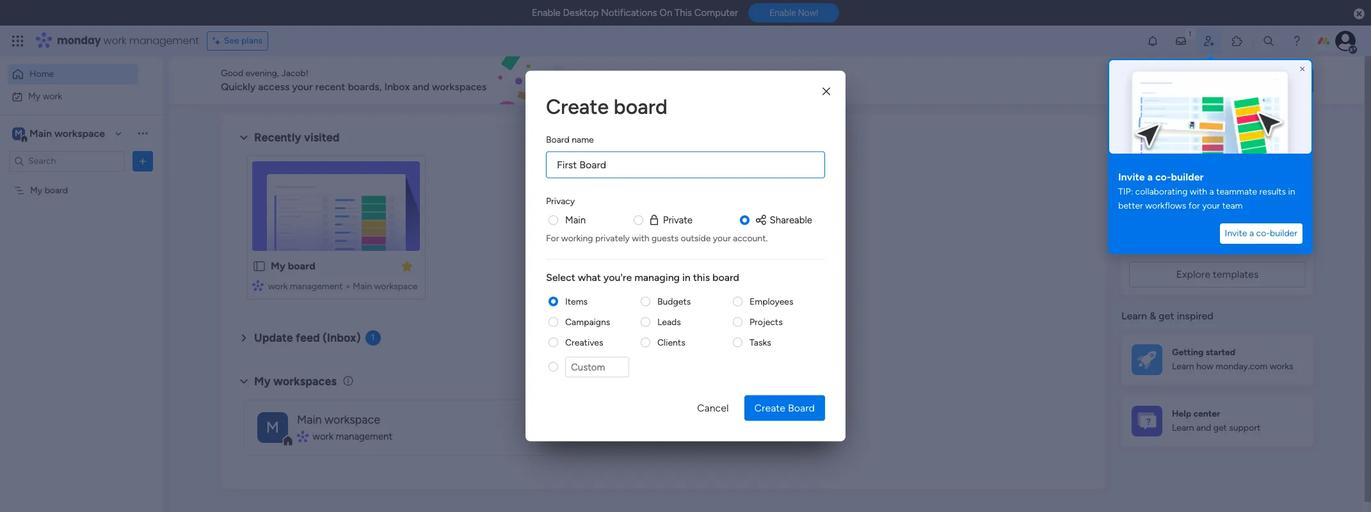 Task type: describe. For each thing, give the bounding box(es) containing it.
invite a co-builder
[[1225, 228, 1298, 239]]

update
[[254, 331, 293, 345]]

component image for work management
[[297, 431, 308, 442]]

help center learn and get support
[[1172, 408, 1261, 434]]

good
[[221, 68, 243, 79]]

1 vertical spatial workspaces
[[273, 374, 337, 388]]

for
[[546, 232, 559, 243]]

create board
[[546, 94, 668, 119]]

main button
[[565, 213, 586, 227]]

enable now! button
[[748, 3, 839, 23]]

learn for getting
[[1172, 361, 1194, 372]]

explore templates button
[[1129, 262, 1306, 287]]

home button
[[8, 64, 138, 84]]

boards,
[[348, 81, 382, 93]]

main inside workspace selection element
[[29, 127, 52, 139]]

boost your workflow in minutes with ready-made templates
[[1129, 225, 1296, 252]]

main right > on the bottom left of the page
[[353, 281, 372, 292]]

monday work management
[[57, 33, 199, 48]]

remove from favorites image
[[401, 260, 414, 272]]

1
[[371, 332, 375, 343]]

tip:
[[1118, 186, 1133, 197]]

close image for board name
[[823, 86, 830, 96]]

and inside help center learn and get support
[[1196, 423, 1211, 434]]

monday.com
[[1216, 361, 1268, 372]]

clients
[[657, 337, 685, 348]]

select what you're managing in this board heading
[[546, 270, 825, 285]]

work down my workspaces
[[313, 431, 333, 442]]

invite a co-builder button
[[1220, 223, 1303, 244]]

(inbox)
[[323, 331, 361, 345]]

main down my workspaces
[[297, 413, 322, 427]]

inbox image
[[1175, 35, 1187, 47]]

search
[[1272, 74, 1303, 86]]

board inside board name 'heading'
[[546, 134, 570, 145]]

recently
[[254, 131, 301, 145]]

help center element
[[1122, 395, 1314, 447]]

templates inside the boost your workflow in minutes with ready-made templates
[[1187, 240, 1233, 252]]

feedback
[[1169, 74, 1209, 86]]

for
[[1189, 200, 1200, 211]]

main workspace inside workspace selection element
[[29, 127, 105, 139]]

work management
[[313, 431, 392, 442]]

my board inside list box
[[30, 185, 68, 196]]

close recently visited image
[[236, 130, 252, 145]]

workflow
[[1181, 225, 1224, 237]]

workspaces inside good evening, jacob! quickly access your recent boards, inbox and workspaces
[[432, 81, 487, 93]]

plans
[[241, 35, 263, 46]]

explore
[[1176, 268, 1210, 280]]

see
[[224, 35, 239, 46]]

home
[[29, 68, 54, 79]]

items
[[565, 296, 588, 307]]

made
[[1159, 240, 1185, 252]]

co- for invite a co-builder tip: collaborating with a teammate results in better workflows for your team
[[1155, 171, 1171, 183]]

select
[[546, 271, 575, 283]]

invite members image
[[1203, 35, 1216, 47]]

with inside the boost your workflow in minutes with ready-made templates
[[1276, 225, 1296, 237]]

guests
[[652, 232, 679, 243]]

projects
[[750, 316, 783, 327]]

dapulse close image
[[1354, 8, 1365, 20]]

outside
[[681, 232, 711, 243]]

2 vertical spatial workspace
[[325, 413, 380, 427]]

employees
[[750, 296, 793, 307]]

recent
[[315, 81, 345, 93]]

give
[[1147, 74, 1166, 86]]

managing
[[634, 271, 680, 283]]

select product image
[[12, 35, 24, 47]]

leads
[[657, 316, 681, 327]]

getting started element
[[1122, 334, 1314, 385]]

1 image
[[1184, 26, 1196, 41]]

privacy
[[546, 196, 575, 206]]

private button
[[648, 213, 693, 227]]

access
[[258, 81, 290, 93]]

feed
[[296, 331, 320, 345]]

m for the topmost workspace image
[[15, 128, 22, 139]]

getting
[[1172, 347, 1204, 358]]

templates image image
[[1133, 125, 1302, 213]]

Board name field
[[546, 151, 825, 178]]

this
[[693, 271, 710, 283]]

notifications
[[601, 7, 657, 19]]

0 vertical spatial learn
[[1122, 310, 1147, 322]]

my work button
[[8, 86, 138, 107]]

campaigns
[[565, 316, 610, 327]]

select what you're managing in this board option group
[[546, 295, 825, 385]]

visited
[[304, 131, 340, 145]]

see plans button
[[207, 31, 268, 51]]

team
[[1222, 200, 1243, 211]]

monday
[[57, 33, 101, 48]]

teammate
[[1216, 186, 1257, 197]]

account.
[[733, 232, 768, 243]]

&
[[1150, 310, 1156, 322]]

quick
[[1242, 74, 1269, 86]]

m for the bottom workspace image
[[266, 418, 279, 436]]

jacob!
[[281, 68, 308, 79]]

in inside the boost your workflow in minutes with ready-made templates
[[1226, 225, 1234, 237]]

workspace selection element
[[12, 126, 107, 142]]

started
[[1206, 347, 1236, 358]]



Task type: locate. For each thing, give the bounding box(es) containing it.
board inside heading
[[614, 94, 668, 119]]

tasks
[[750, 337, 771, 348]]

m
[[15, 128, 22, 139], [266, 418, 279, 436]]

1 vertical spatial in
[[1226, 225, 1234, 237]]

invite up "tip:"
[[1118, 171, 1145, 183]]

public board image
[[252, 259, 266, 273]]

explore templates
[[1176, 268, 1259, 280]]

invite for invite a co-builder tip: collaborating with a teammate results in better workflows for your team
[[1118, 171, 1145, 183]]

workspace up "work management"
[[325, 413, 380, 427]]

main up working
[[565, 214, 586, 226]]

my board down search in workspace field
[[30, 185, 68, 196]]

work right monday
[[103, 33, 126, 48]]

workflows
[[1145, 200, 1186, 211]]

getting started learn how monday.com works
[[1172, 347, 1293, 372]]

builder inside button
[[1270, 228, 1298, 239]]

evening,
[[246, 68, 279, 79]]

apps image
[[1231, 35, 1244, 47]]

co- inside button
[[1256, 228, 1270, 239]]

my board right public board "image"
[[271, 260, 315, 272]]

my down home
[[28, 91, 40, 101]]

invite
[[1118, 171, 1145, 183], [1225, 228, 1247, 239]]

0 vertical spatial m
[[15, 128, 22, 139]]

component image
[[252, 279, 264, 291], [297, 431, 308, 442]]

in left minutes
[[1226, 225, 1234, 237]]

Search in workspace field
[[27, 154, 107, 168]]

component image left "work management"
[[297, 431, 308, 442]]

working
[[561, 232, 593, 243]]

board inside list box
[[45, 185, 68, 196]]

on
[[660, 7, 672, 19]]

0 horizontal spatial enable
[[532, 7, 561, 19]]

and down center
[[1196, 423, 1211, 434]]

inbox
[[384, 81, 410, 93]]

create inside heading
[[546, 94, 609, 119]]

0 horizontal spatial workspace image
[[12, 126, 25, 141]]

your inside good evening, jacob! quickly access your recent boards, inbox and workspaces
[[292, 81, 313, 93]]

create inside button
[[754, 402, 786, 414]]

workspace up search in workspace field
[[54, 127, 105, 139]]

a for invite a co-builder tip: collaborating with a teammate results in better workflows for your team
[[1147, 171, 1153, 183]]

create board button
[[744, 395, 825, 421]]

your inside privacy element
[[713, 232, 731, 243]]

1 vertical spatial close image
[[823, 86, 830, 96]]

a inside button
[[1250, 228, 1254, 239]]

2 vertical spatial a
[[1250, 228, 1254, 239]]

0 horizontal spatial get
[[1159, 310, 1174, 322]]

0 vertical spatial workspace image
[[12, 126, 25, 141]]

1 horizontal spatial create
[[754, 402, 786, 414]]

component image for work management > main workspace
[[252, 279, 264, 291]]

in inside heading
[[682, 271, 691, 283]]

in
[[1288, 186, 1295, 197], [1226, 225, 1234, 237], [682, 271, 691, 283]]

1 vertical spatial my board
[[271, 260, 315, 272]]

quick search
[[1242, 74, 1303, 86]]

invite your team's illustration image
[[1108, 59, 1313, 155]]

work up "update"
[[268, 281, 288, 292]]

enable for enable now!
[[770, 8, 796, 18]]

budgets
[[657, 296, 691, 307]]

1 horizontal spatial invite
[[1225, 228, 1247, 239]]

board name
[[546, 134, 594, 145]]

and inside good evening, jacob! quickly access your recent boards, inbox and workspaces
[[412, 81, 429, 93]]

and
[[412, 81, 429, 93], [1196, 423, 1211, 434]]

main workspace up "work management"
[[297, 413, 380, 427]]

0 vertical spatial workspaces
[[432, 81, 487, 93]]

invite for invite a co-builder
[[1225, 228, 1247, 239]]

with inside invite a co-builder tip: collaborating with a teammate results in better workflows for your team
[[1190, 186, 1207, 197]]

with left guests at the top left of the page
[[632, 232, 650, 243]]

0 vertical spatial a
[[1147, 171, 1153, 183]]

board name heading
[[546, 133, 594, 146]]

1 horizontal spatial and
[[1196, 423, 1211, 434]]

create right the cancel
[[754, 402, 786, 414]]

learn inside help center learn and get support
[[1172, 423, 1194, 434]]

0 vertical spatial workspace
[[54, 127, 105, 139]]

1 horizontal spatial close image
[[1298, 64, 1308, 74]]

with up for
[[1190, 186, 1207, 197]]

0 horizontal spatial component image
[[252, 279, 264, 291]]

enable desktop notifications on this computer
[[532, 7, 738, 19]]

support
[[1229, 423, 1261, 434]]

cancel button
[[687, 395, 739, 421]]

enable left now!
[[770, 8, 796, 18]]

private
[[663, 214, 693, 226]]

m inside workspace selection element
[[15, 128, 22, 139]]

enable left desktop
[[532, 7, 561, 19]]

0 vertical spatial builder
[[1171, 171, 1204, 183]]

learn inside getting started learn how monday.com works
[[1172, 361, 1194, 372]]

0 vertical spatial invite
[[1118, 171, 1145, 183]]

workspaces down update feed (inbox)
[[273, 374, 337, 388]]

templates down workflow
[[1187, 240, 1233, 252]]

1 vertical spatial and
[[1196, 423, 1211, 434]]

0 vertical spatial co-
[[1155, 171, 1171, 183]]

update feed (inbox)
[[254, 331, 361, 345]]

management for work management
[[336, 431, 392, 442]]

close image for invite a co-builder
[[1298, 64, 1308, 74]]

0 vertical spatial board
[[546, 134, 570, 145]]

give feedback
[[1147, 74, 1209, 86]]

0 horizontal spatial workspaces
[[273, 374, 337, 388]]

enable for enable desktop notifications on this computer
[[532, 7, 561, 19]]

1 horizontal spatial component image
[[297, 431, 308, 442]]

shareable
[[770, 214, 812, 226]]

1 vertical spatial builder
[[1270, 228, 1298, 239]]

enable inside enable now! button
[[770, 8, 796, 18]]

1 horizontal spatial workspaces
[[432, 81, 487, 93]]

create board heading
[[546, 91, 825, 122]]

2 horizontal spatial in
[[1288, 186, 1295, 197]]

0 horizontal spatial and
[[412, 81, 429, 93]]

your right for
[[1202, 200, 1220, 211]]

2 horizontal spatial a
[[1250, 228, 1254, 239]]

workspace image
[[12, 126, 25, 141], [257, 412, 288, 443]]

co- for invite a co-builder
[[1256, 228, 1270, 239]]

in left this at the right of the page
[[682, 271, 691, 283]]

with right minutes
[[1276, 225, 1296, 237]]

0 horizontal spatial with
[[632, 232, 650, 243]]

0 horizontal spatial my board
[[30, 185, 68, 196]]

quick search button
[[1221, 68, 1314, 93]]

0 vertical spatial in
[[1288, 186, 1295, 197]]

you're
[[604, 271, 632, 283]]

your right outside
[[713, 232, 731, 243]]

1 vertical spatial get
[[1214, 423, 1227, 434]]

builder down the results
[[1270, 228, 1298, 239]]

1 vertical spatial a
[[1210, 186, 1214, 197]]

collaborating
[[1135, 186, 1188, 197]]

1 horizontal spatial m
[[266, 418, 279, 436]]

board
[[546, 134, 570, 145], [788, 402, 815, 414]]

my inside button
[[28, 91, 40, 101]]

ready-
[[1129, 240, 1159, 252]]

name
[[572, 134, 594, 145]]

good evening, jacob! quickly access your recent boards, inbox and workspaces
[[221, 68, 487, 93]]

0 vertical spatial main workspace
[[29, 127, 105, 139]]

1 vertical spatial learn
[[1172, 361, 1194, 372]]

close my workspaces image
[[236, 374, 252, 389]]

invite down team
[[1225, 228, 1247, 239]]

1 horizontal spatial co-
[[1256, 228, 1270, 239]]

0 vertical spatial create
[[546, 94, 609, 119]]

privacy element
[[546, 213, 825, 244]]

invite inside invite a co-builder tip: collaborating with a teammate results in better workflows for your team
[[1118, 171, 1145, 183]]

templates right explore
[[1213, 268, 1259, 280]]

better
[[1118, 200, 1143, 211]]

main inside privacy element
[[565, 214, 586, 226]]

this
[[675, 7, 692, 19]]

2 vertical spatial learn
[[1172, 423, 1194, 434]]

v2 user feedback image
[[1132, 73, 1142, 88]]

my work
[[28, 91, 62, 101]]

creatives
[[565, 337, 603, 348]]

0 horizontal spatial builder
[[1171, 171, 1204, 183]]

1 horizontal spatial main workspace
[[297, 413, 380, 427]]

component image down public board "image"
[[252, 279, 264, 291]]

cancel
[[697, 402, 729, 414]]

inspired
[[1177, 310, 1214, 322]]

1 vertical spatial templates
[[1213, 268, 1259, 280]]

templates inside explore templates 'button'
[[1213, 268, 1259, 280]]

privacy heading
[[546, 194, 575, 208]]

1 vertical spatial co-
[[1256, 228, 1270, 239]]

1 horizontal spatial my board
[[271, 260, 315, 272]]

create board
[[754, 402, 815, 414]]

builder inside invite a co-builder tip: collaborating with a teammate results in better workflows for your team
[[1171, 171, 1204, 183]]

create up name
[[546, 94, 609, 119]]

0 vertical spatial templates
[[1187, 240, 1233, 252]]

2 horizontal spatial with
[[1276, 225, 1296, 237]]

work inside button
[[43, 91, 62, 101]]

create for create board
[[546, 94, 609, 119]]

workspaces right inbox
[[432, 81, 487, 93]]

my down search in workspace field
[[30, 185, 42, 196]]

1 horizontal spatial get
[[1214, 423, 1227, 434]]

get right &
[[1159, 310, 1174, 322]]

0 vertical spatial get
[[1159, 310, 1174, 322]]

1 vertical spatial m
[[266, 418, 279, 436]]

select what you're managing in this board
[[546, 271, 739, 283]]

create
[[546, 94, 609, 119], [754, 402, 786, 414]]

learn
[[1122, 310, 1147, 322], [1172, 361, 1194, 372], [1172, 423, 1194, 434]]

option
[[0, 179, 163, 181]]

1 horizontal spatial a
[[1210, 186, 1214, 197]]

my workspaces
[[254, 374, 337, 388]]

a for invite a co-builder
[[1250, 228, 1254, 239]]

0 horizontal spatial board
[[546, 134, 570, 145]]

1 horizontal spatial builder
[[1270, 228, 1298, 239]]

open update feed (inbox) image
[[236, 330, 252, 346]]

minutes
[[1237, 225, 1273, 237]]

recently visited
[[254, 131, 340, 145]]

and right inbox
[[412, 81, 429, 93]]

close image
[[1298, 64, 1308, 74], [823, 86, 830, 96]]

1 vertical spatial management
[[290, 281, 343, 292]]

invite a co-builder heading
[[1118, 170, 1303, 185]]

get down center
[[1214, 423, 1227, 434]]

see plans
[[224, 35, 263, 46]]

quickly
[[221, 81, 256, 93]]

1 vertical spatial workspace
[[374, 281, 417, 292]]

builder
[[1171, 171, 1204, 183], [1270, 228, 1298, 239]]

1 vertical spatial component image
[[297, 431, 308, 442]]

learn & get inspired
[[1122, 310, 1214, 322]]

your inside invite a co-builder tip: collaborating with a teammate results in better workflows for your team
[[1202, 200, 1220, 211]]

1 vertical spatial invite
[[1225, 228, 1247, 239]]

in inside invite a co-builder tip: collaborating with a teammate results in better workflows for your team
[[1288, 186, 1295, 197]]

jacob simon image
[[1335, 31, 1356, 51]]

0 horizontal spatial a
[[1147, 171, 1153, 183]]

1 vertical spatial board
[[788, 402, 815, 414]]

management for work management > main workspace
[[290, 281, 343, 292]]

create for create board
[[754, 402, 786, 414]]

learn down the getting
[[1172, 361, 1194, 372]]

0 horizontal spatial create
[[546, 94, 609, 119]]

co- up collaborating
[[1155, 171, 1171, 183]]

center
[[1194, 408, 1220, 419]]

0 vertical spatial my board
[[30, 185, 68, 196]]

0 vertical spatial component image
[[252, 279, 264, 291]]

search everything image
[[1262, 35, 1275, 47]]

your up 'made'
[[1159, 225, 1179, 237]]

works
[[1270, 361, 1293, 372]]

shareable button
[[754, 213, 812, 227]]

board inside heading
[[713, 271, 739, 283]]

what
[[578, 271, 601, 283]]

help image
[[1291, 35, 1303, 47]]

main down my work at top left
[[29, 127, 52, 139]]

0 horizontal spatial invite
[[1118, 171, 1145, 183]]

learn down help
[[1172, 423, 1194, 434]]

my right public board "image"
[[271, 260, 285, 272]]

get
[[1159, 310, 1174, 322], [1214, 423, 1227, 434]]

co- down the results
[[1256, 228, 1270, 239]]

results
[[1260, 186, 1286, 197]]

1 horizontal spatial board
[[788, 402, 815, 414]]

a
[[1147, 171, 1153, 183], [1210, 186, 1214, 197], [1250, 228, 1254, 239]]

your down the jacob!
[[292, 81, 313, 93]]

in right the results
[[1288, 186, 1295, 197]]

desktop
[[563, 7, 599, 19]]

work down home
[[43, 91, 62, 101]]

Custom field
[[565, 357, 629, 377]]

notifications image
[[1147, 35, 1159, 47]]

2 vertical spatial in
[[682, 271, 691, 283]]

board
[[614, 94, 668, 119], [45, 185, 68, 196], [288, 260, 315, 272], [713, 271, 739, 283]]

invite inside invite a co-builder button
[[1225, 228, 1247, 239]]

with inside privacy element
[[632, 232, 650, 243]]

1 horizontal spatial workspace image
[[257, 412, 288, 443]]

privately
[[595, 232, 630, 243]]

0 horizontal spatial m
[[15, 128, 22, 139]]

0 horizontal spatial co-
[[1155, 171, 1171, 183]]

board inside create board button
[[788, 402, 815, 414]]

my board list box
[[0, 177, 163, 374]]

0 horizontal spatial in
[[682, 271, 691, 283]]

1 horizontal spatial with
[[1190, 186, 1207, 197]]

learn for help
[[1172, 423, 1194, 434]]

my inside list box
[[30, 185, 42, 196]]

your inside the boost your workflow in minutes with ready-made templates
[[1159, 225, 1179, 237]]

enable now!
[[770, 8, 818, 18]]

0 horizontal spatial main workspace
[[29, 127, 105, 139]]

2 vertical spatial management
[[336, 431, 392, 442]]

computer
[[694, 7, 738, 19]]

my right the close my workspaces icon
[[254, 374, 271, 388]]

boost
[[1129, 225, 1156, 237]]

0 horizontal spatial close image
[[823, 86, 830, 96]]

main workspace up search in workspace field
[[29, 127, 105, 139]]

0 vertical spatial close image
[[1298, 64, 1308, 74]]

builder for invite a co-builder tip: collaborating with a teammate results in better workflows for your team
[[1171, 171, 1204, 183]]

co- inside invite a co-builder tip: collaborating with a teammate results in better workflows for your team
[[1155, 171, 1171, 183]]

1 vertical spatial main workspace
[[297, 413, 380, 427]]

0 vertical spatial and
[[412, 81, 429, 93]]

how
[[1196, 361, 1214, 372]]

templates
[[1187, 240, 1233, 252], [1213, 268, 1259, 280]]

builder for invite a co-builder
[[1270, 228, 1298, 239]]

invite a co-builder tip: collaborating with a teammate results in better workflows for your team
[[1118, 171, 1298, 211]]

0 vertical spatial management
[[129, 33, 199, 48]]

learn left &
[[1122, 310, 1147, 322]]

builder up for
[[1171, 171, 1204, 183]]

co-
[[1155, 171, 1171, 183], [1256, 228, 1270, 239]]

v2 bolt switch image
[[1232, 73, 1239, 87]]

1 vertical spatial create
[[754, 402, 786, 414]]

get inside help center learn and get support
[[1214, 423, 1227, 434]]

workspace down remove from favorites icon
[[374, 281, 417, 292]]

1 horizontal spatial enable
[[770, 8, 796, 18]]

1 vertical spatial workspace image
[[257, 412, 288, 443]]

1 horizontal spatial in
[[1226, 225, 1234, 237]]

work
[[103, 33, 126, 48], [43, 91, 62, 101], [268, 281, 288, 292], [313, 431, 333, 442]]

help
[[1172, 408, 1191, 419]]



Task type: vqa. For each thing, say whether or not it's contained in the screenshot.
View in Alert
no



